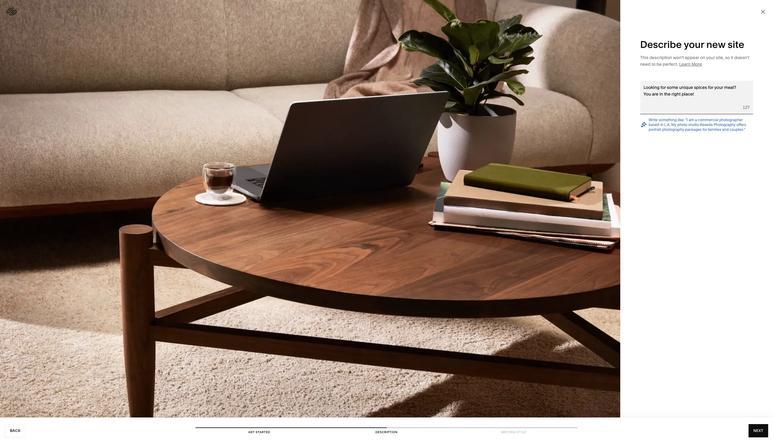 Task type: vqa. For each thing, say whether or not it's contained in the screenshot.
'More'
yes



Task type: describe. For each thing, give the bounding box(es) containing it.
get started
[[249, 431, 270, 435]]

packages
[[686, 127, 702, 132]]

description
[[376, 431, 398, 435]]

portrait
[[649, 127, 662, 132]]

laptop on table image
[[0, 0, 621, 418]]

on
[[701, 55, 706, 60]]

it
[[731, 55, 734, 60]]

photography
[[663, 127, 685, 132]]

appear
[[685, 55, 700, 60]]

learn more link
[[680, 62, 703, 67]]

style
[[517, 431, 527, 435]]

back button
[[5, 425, 26, 438]]

"i
[[686, 118, 688, 122]]

back
[[10, 429, 21, 434]]

describe your new site
[[641, 39, 745, 50]]

photography
[[714, 123, 736, 127]]

based
[[649, 123, 660, 127]]

photographer
[[720, 118, 743, 122]]

so
[[726, 55, 730, 60]]

learn
[[680, 62, 691, 67]]

started
[[256, 431, 270, 435]]

my
[[672, 123, 677, 127]]

new
[[707, 39, 726, 50]]

doesn't
[[735, 55, 750, 60]]

writing style
[[502, 431, 527, 435]]

couples."
[[730, 127, 746, 132]]

reseda
[[700, 123, 713, 127]]

this
[[641, 55, 649, 60]]

commercial
[[698, 118, 719, 122]]

write
[[649, 118, 658, 122]]



Task type: locate. For each thing, give the bounding box(es) containing it.
your inside this description won't appear on your site, so it doesn't need to be perfect.
[[707, 55, 716, 60]]

offers
[[737, 123, 747, 127]]

next
[[754, 429, 764, 434]]

l.a.
[[665, 123, 671, 127]]

learn more
[[680, 62, 703, 67]]

a
[[696, 118, 698, 122]]

be
[[657, 62, 662, 67]]

in
[[661, 123, 664, 127]]

and
[[723, 127, 729, 132]]

perfect.
[[663, 62, 679, 67]]

to
[[652, 62, 656, 67]]

need
[[641, 62, 651, 67]]

write something like: "i am a commercial photographer based in l.a. my photo studio reseda photography offers portrait photography packages for families and couples."
[[649, 118, 747, 132]]

like:
[[678, 118, 685, 122]]

for
[[703, 127, 708, 132]]

site
[[728, 39, 745, 50]]

1 horizontal spatial your
[[707, 55, 716, 60]]

your
[[684, 39, 705, 50], [707, 55, 716, 60]]

am
[[689, 118, 695, 122]]

studio
[[689, 123, 700, 127]]

won't
[[674, 55, 684, 60]]

site,
[[717, 55, 725, 60]]

more
[[692, 62, 703, 67]]

0 vertical spatial your
[[684, 39, 705, 50]]

describe
[[641, 39, 682, 50]]

next button
[[749, 425, 769, 438]]

0 horizontal spatial your
[[684, 39, 705, 50]]

1 vertical spatial your
[[707, 55, 716, 60]]

your right on at right
[[707, 55, 716, 60]]

127
[[743, 105, 750, 110]]

Add details about your brand or expertise text field
[[644, 84, 740, 111]]

families
[[709, 127, 722, 132]]

photo
[[678, 123, 688, 127]]

your up the appear
[[684, 39, 705, 50]]

get
[[249, 431, 255, 435]]

something
[[659, 118, 677, 122]]

this description won't appear on your site, so it doesn't need to be perfect.
[[641, 55, 750, 67]]

writing
[[502, 431, 516, 435]]

description
[[650, 55, 673, 60]]



